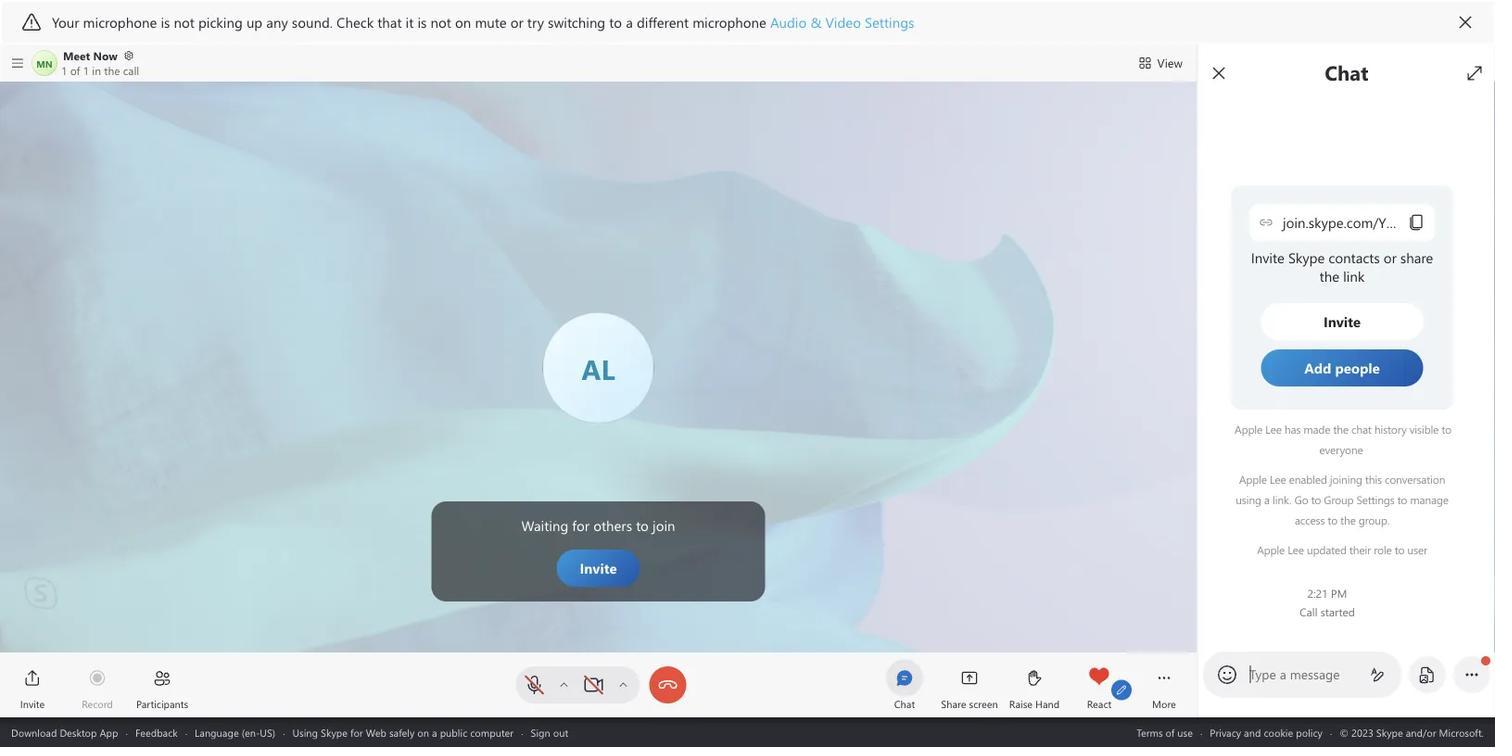 Task type: describe. For each thing, give the bounding box(es) containing it.
privacy and cookie policy link
[[1210, 726, 1323, 739]]

web
[[366, 726, 387, 739]]

the inside apple lee has made the chat history visible to everyone
[[1334, 422, 1349, 437]]

joining
[[1330, 472, 1363, 487]]

type
[[1250, 666, 1277, 683]]

role
[[1374, 542, 1392, 557]]

us)
[[260, 726, 275, 739]]

sign out
[[531, 726, 569, 739]]

apple for apple lee has made the chat history visible to everyone
[[1235, 422, 1263, 437]]

terms of use link
[[1137, 726, 1193, 739]]

(en-
[[242, 726, 260, 739]]

to down conversation on the bottom right
[[1398, 492, 1408, 507]]

lee for apple lee
[[1270, 472, 1286, 487]]

made
[[1304, 422, 1331, 437]]

safely
[[389, 726, 415, 739]]

enabled
[[1289, 472, 1327, 487]]

of
[[1166, 726, 1175, 739]]

privacy and cookie policy
[[1210, 726, 1323, 739]]

to down group
[[1328, 513, 1338, 528]]

group.
[[1359, 513, 1390, 528]]

using skype for web safely on a public computer
[[292, 726, 514, 739]]

the inside enabled joining this conversation using a link. go to group settings to manage access to the group.
[[1341, 513, 1356, 528]]

public
[[440, 726, 468, 739]]

apple for apple lee updated their role to user
[[1257, 542, 1285, 557]]

visible
[[1410, 422, 1439, 437]]

0 horizontal spatial a
[[432, 726, 437, 739]]

using
[[292, 726, 318, 739]]

conversation
[[1385, 472, 1446, 487]]

for
[[350, 726, 363, 739]]

chat
[[1352, 422, 1372, 437]]

user
[[1408, 542, 1428, 557]]

language
[[195, 726, 239, 739]]

access
[[1295, 513, 1325, 528]]

desktop
[[60, 726, 97, 739]]

download
[[11, 726, 57, 739]]

apple lee updated their role to user
[[1257, 542, 1428, 557]]

privacy
[[1210, 726, 1242, 739]]

cookie
[[1264, 726, 1294, 739]]

message
[[1290, 666, 1340, 683]]

feedback link
[[135, 726, 178, 739]]



Task type: locate. For each thing, give the bounding box(es) containing it.
2 vertical spatial apple
[[1257, 542, 1285, 557]]

and
[[1244, 726, 1261, 739]]

policy
[[1296, 726, 1323, 739]]

use
[[1178, 726, 1193, 739]]

a inside enabled joining this conversation using a link. go to group settings to manage access to the group.
[[1265, 492, 1270, 507]]

apple for apple lee
[[1239, 472, 1267, 487]]

this
[[1366, 472, 1382, 487]]

apple
[[1235, 422, 1263, 437], [1239, 472, 1267, 487], [1257, 542, 1285, 557]]

language (en-us) link
[[195, 726, 275, 739]]

link.
[[1273, 492, 1292, 507]]

a
[[1265, 492, 1270, 507], [1280, 666, 1287, 683], [432, 726, 437, 739]]

Type a message text field
[[1250, 666, 1356, 685]]

the up the "everyone" on the right of the page
[[1334, 422, 1349, 437]]

enabled joining this conversation using a link. go to group settings to manage access to the group.
[[1236, 472, 1452, 528]]

settings
[[1357, 492, 1395, 507]]

group
[[1324, 492, 1354, 507]]

lee inside apple lee has made the chat history visible to everyone
[[1266, 422, 1282, 437]]

using skype for web safely on a public computer link
[[292, 726, 514, 739]]

download desktop app
[[11, 726, 118, 739]]

apple lee has made the chat history visible to everyone
[[1235, 422, 1455, 457]]

to right go
[[1312, 492, 1321, 507]]

lee left updated
[[1288, 542, 1304, 557]]

lee for apple lee updated their role to user
[[1288, 542, 1304, 557]]

2 vertical spatial a
[[432, 726, 437, 739]]

to right visible
[[1442, 422, 1452, 437]]

apple up using
[[1239, 472, 1267, 487]]

their
[[1350, 542, 1371, 557]]

a right on on the left of the page
[[432, 726, 437, 739]]

download desktop app link
[[11, 726, 118, 739]]

sign
[[531, 726, 551, 739]]

terms of use
[[1137, 726, 1193, 739]]

to
[[1442, 422, 1452, 437], [1312, 492, 1321, 507], [1398, 492, 1408, 507], [1328, 513, 1338, 528], [1395, 542, 1405, 557]]

a left link.
[[1265, 492, 1270, 507]]

apple left has
[[1235, 422, 1263, 437]]

type a message
[[1250, 666, 1340, 683]]

1 vertical spatial apple
[[1239, 472, 1267, 487]]

to inside apple lee has made the chat history visible to everyone
[[1442, 422, 1452, 437]]

using
[[1236, 492, 1262, 507]]

out
[[553, 726, 569, 739]]

everyone
[[1320, 442, 1363, 457]]

1 vertical spatial lee
[[1270, 472, 1286, 487]]

go
[[1295, 492, 1309, 507]]

app
[[100, 726, 118, 739]]

1 vertical spatial the
[[1341, 513, 1356, 528]]

updated
[[1307, 542, 1347, 557]]

on
[[418, 726, 429, 739]]

a right type
[[1280, 666, 1287, 683]]

lee left has
[[1266, 422, 1282, 437]]

sign out link
[[531, 726, 569, 739]]

feedback
[[135, 726, 178, 739]]

the down group
[[1341, 513, 1356, 528]]

apple inside apple lee has made the chat history visible to everyone
[[1235, 422, 1263, 437]]

apple lee
[[1239, 472, 1286, 487]]

1 vertical spatial a
[[1280, 666, 1287, 683]]

skype
[[321, 726, 348, 739]]

language (en-us)
[[195, 726, 275, 739]]

0 vertical spatial apple
[[1235, 422, 1263, 437]]

to right role
[[1395, 542, 1405, 557]]

0 vertical spatial lee
[[1266, 422, 1282, 437]]

0 vertical spatial the
[[1334, 422, 1349, 437]]

lee
[[1266, 422, 1282, 437], [1270, 472, 1286, 487], [1288, 542, 1304, 557]]

lee up link.
[[1270, 472, 1286, 487]]

has
[[1285, 422, 1301, 437]]

2 vertical spatial lee
[[1288, 542, 1304, 557]]

the
[[1334, 422, 1349, 437], [1341, 513, 1356, 528]]

1 horizontal spatial a
[[1265, 492, 1270, 507]]

history
[[1375, 422, 1407, 437]]

manage
[[1411, 492, 1449, 507]]

0 vertical spatial a
[[1265, 492, 1270, 507]]

terms
[[1137, 726, 1163, 739]]

apple down link.
[[1257, 542, 1285, 557]]

computer
[[470, 726, 514, 739]]

lee for apple lee has made the chat history visible to everyone
[[1266, 422, 1282, 437]]

2 horizontal spatial a
[[1280, 666, 1287, 683]]



Task type: vqa. For each thing, say whether or not it's contained in the screenshot.
lee associated with Apple Lee
yes



